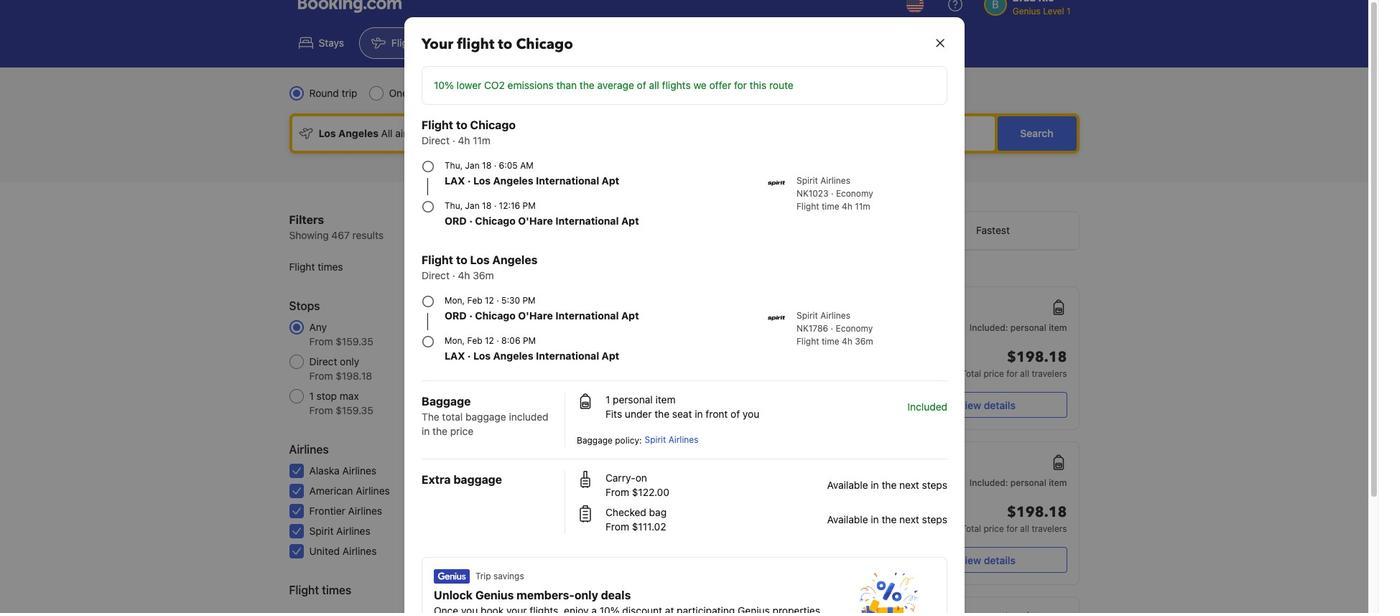 Task type: vqa. For each thing, say whether or not it's contained in the screenshot.
rightmost English
no



Task type: locate. For each thing, give the bounding box(es) containing it.
12:16 for 6:05 am lax .
[[833, 301, 863, 314]]

spirit right policy:
[[645, 435, 666, 446]]

18 up 1:36 am
[[874, 472, 884, 483]]

total
[[442, 411, 463, 423]]

spirit up united
[[309, 525, 334, 538]]

1 available in the next steps from the top
[[827, 479, 948, 492]]

1 vertical spatial 12
[[485, 336, 494, 346]]

o'hare inside thu, jan 18 · 12:16 pm ord · chicago o'hare international apt
[[518, 215, 553, 227]]

mon, inside mon, feb 12 · 8:06 pm lax · los angeles international apt
[[445, 336, 465, 346]]

1 total from the top
[[962, 369, 982, 379]]

0 vertical spatial reset
[[497, 213, 524, 226]]

0 vertical spatial view details
[[959, 399, 1016, 411]]

1 vertical spatial $198.18
[[336, 370, 372, 382]]

0 vertical spatial included:
[[970, 323, 1009, 333]]

flights inside your flight to chicago dialog
[[662, 79, 691, 91]]

0 horizontal spatial only
[[340, 356, 360, 368]]

1 details from the top
[[985, 399, 1016, 411]]

item inside 1 personal item fits under the seat in front of you
[[655, 394, 676, 406]]

am for 1:36 am
[[865, 522, 884, 535]]

12 inside mon, feb 12 · 5:30 pm ord · chicago o'hare international apt
[[485, 295, 494, 306]]

· inside flight to los angeles direct · 4h 36m
[[452, 270, 455, 282]]

2 horizontal spatial only
[[727, 87, 746, 99]]

thu, inside thu, jan 18 · 6:05 am lax · los angeles international apt
[[445, 160, 463, 171]]

feb down flight to los angeles direct · 4h 36m
[[467, 295, 482, 306]]

0 vertical spatial 6:05
[[499, 160, 518, 171]]

1 view from the top
[[959, 399, 982, 411]]

time for flight to chicago
[[822, 201, 840, 212]]

1 included: from the top
[[970, 323, 1009, 333]]

12:16 pm ord . jan 18
[[831, 301, 884, 328], [831, 456, 884, 483]]

2 horizontal spatial 11m
[[855, 201, 871, 212]]

genius
[[475, 589, 514, 602]]

1 vertical spatial thu,
[[445, 201, 463, 211]]

reset all
[[497, 213, 537, 226]]

1 vertical spatial view details button
[[907, 548, 1068, 574]]

one way
[[389, 87, 429, 99]]

1 inside '1 stop max from $159.35'
[[309, 390, 314, 402]]

all
[[649, 79, 659, 91], [526, 213, 537, 226], [1021, 369, 1030, 379], [1021, 524, 1030, 535]]

times
[[318, 261, 343, 273], [322, 584, 352, 597]]

· inside the "flight to chicago direct · 4h 11m"
[[452, 134, 455, 147]]

2 vertical spatial angeles
[[493, 350, 533, 362]]

6:05 inside 6:05 am lax .
[[623, 301, 650, 314]]

angeles inside thu, jan 18 · 6:05 am lax · los angeles international apt
[[493, 175, 533, 187]]

1 vertical spatial 12:16
[[833, 301, 863, 314]]

0 horizontal spatial 1
[[309, 390, 314, 402]]

airlines down the seat
[[669, 435, 699, 446]]

united airlines
[[309, 546, 377, 558]]

total
[[962, 369, 982, 379], [962, 524, 982, 535]]

stays
[[319, 37, 344, 49]]

chicago down city
[[470, 119, 516, 132]]

angeles for thu, jan 18 · 6:05 am lax · los angeles international apt
[[493, 175, 533, 187]]

apt for thu, jan 18 · 6:05 am lax · los angeles international apt
[[602, 175, 619, 187]]

spirit airlines image left nk1023
[[768, 175, 785, 192]]

am inside thu, jan 18 · 6:05 am lax · los angeles international apt
[[520, 160, 533, 171]]

1 vertical spatial baggage
[[577, 436, 613, 446]]

jan up 1:36 am
[[857, 472, 872, 483]]

am inside 6:05 am lax . jan 18
[[653, 456, 671, 469]]

view for 6:05 am lax .
[[959, 399, 982, 411]]

0 vertical spatial mon,
[[445, 295, 465, 306]]

$159.35 up direct only from $198.18 at the bottom left of page
[[336, 336, 374, 348]]

angeles down reset all button
[[492, 254, 538, 267]]

direct inside direct only from $198.18
[[309, 356, 337, 368]]

jan right on
[[647, 472, 662, 483]]

+
[[499, 37, 505, 49]]

12 inside mon, feb 12 · 8:06 pm lax · los angeles international apt
[[485, 336, 494, 346]]

tab list down nk1023
[[566, 212, 1079, 251]]

0 vertical spatial 12:16
[[499, 201, 520, 211]]

spirit airlines image
[[768, 175, 785, 192], [768, 310, 785, 327]]

round trip
[[309, 87, 358, 99]]

stops
[[289, 300, 320, 313]]

american
[[309, 485, 353, 497]]

2 vertical spatial $198.18
[[1008, 503, 1068, 523]]

spirit inside spirit airlines nk1786 · economy flight time 4h 36m
[[797, 310, 818, 321]]

6:05 am lax .
[[623, 301, 671, 328]]

nk1786
[[797, 323, 829, 334]]

chicago
[[516, 34, 573, 54], [470, 119, 516, 132], [475, 215, 516, 227], [475, 310, 516, 322]]

personal
[[1011, 323, 1047, 333], [613, 394, 653, 406], [1011, 478, 1047, 489]]

spirit airlines nk1786 · economy flight time 4h 36m
[[797, 310, 873, 347]]

0 vertical spatial item
[[1049, 323, 1068, 333]]

2 details from the top
[[985, 555, 1016, 567]]

1 vertical spatial available in the next steps
[[827, 514, 948, 526]]

1 vertical spatial times
[[322, 584, 352, 597]]

lax inside thu, jan 18 · 6:05 am lax · los angeles international apt
[[445, 175, 465, 187]]

0 vertical spatial flight times
[[289, 261, 343, 273]]

time inside spirit airlines nk1023 · economy flight time 4h 11m
[[822, 201, 840, 212]]

1 for 1 personal item fits under the seat in front of you
[[606, 394, 610, 406]]

1 mon, from the top
[[445, 295, 465, 306]]

in up 1:36 am
[[871, 479, 879, 492]]

0 vertical spatial time
[[822, 201, 840, 212]]

available in the next steps
[[827, 479, 948, 492], [827, 514, 948, 526]]

economy right nk1786
[[836, 323, 873, 334]]

booking.com logo image
[[298, 0, 401, 13], [298, 0, 401, 13]]

jan inside 6:05 am lax . jan 18
[[647, 472, 662, 483]]

1 horizontal spatial 36m
[[855, 336, 873, 347]]

1 vertical spatial o'hare
[[518, 310, 553, 322]]

travelers for 6:05 am lax . jan 18
[[1032, 524, 1068, 535]]

from inside carry-on from $122.00
[[606, 487, 629, 499]]

details for 6:05 am lax .
[[985, 399, 1016, 411]]

4h inside the "flight to chicago direct · 4h 11m"
[[458, 134, 470, 147]]

pm inside mon, feb 12 · 8:06 pm lax · los angeles international apt
[[523, 336, 536, 346]]

steps for $111.02
[[922, 514, 948, 526]]

feb for los
[[467, 336, 482, 346]]

feb inside mon, feb 12 · 8:06 pm lax · los angeles international apt
[[467, 336, 482, 346]]

1 steps from the top
[[922, 479, 948, 492]]

flight inside flight to los angeles direct · 4h 36m
[[422, 254, 453, 267]]

2 thu, from the top
[[445, 201, 463, 211]]

1 vertical spatial included:
[[970, 478, 1009, 489]]

jan inside thu, jan 18 · 6:05 am lax · los angeles international apt
[[465, 160, 480, 171]]

from inside '1 stop max from $159.35'
[[309, 405, 333, 417]]

1 horizontal spatial 1
[[606, 394, 610, 406]]

lax inside 6:05 am lax .
[[623, 317, 640, 328]]

0 vertical spatial steps
[[922, 479, 948, 492]]

12 left 5:30
[[485, 295, 494, 306]]

18 down the "flight to chicago direct · 4h 11m"
[[482, 160, 491, 171]]

in inside the baggage the total baggage included in the price
[[422, 425, 430, 438]]

flight inside spirit airlines nk1786 · economy flight time 4h 36m
[[797, 336, 819, 347]]

0 vertical spatial for
[[734, 79, 747, 91]]

offer
[[709, 79, 731, 91]]

details
[[985, 399, 1016, 411], [985, 555, 1016, 567]]

1 vertical spatial travelers
[[1032, 524, 1068, 535]]

0 vertical spatial 12:16 pm ord . jan 18
[[831, 301, 884, 328]]

1 vertical spatial flight times
[[289, 584, 352, 597]]

feb for chicago
[[467, 295, 482, 306]]

o'hare inside mon, feb 12 · 5:30 pm ord · chicago o'hare international apt
[[518, 310, 553, 322]]

ord up flight to los angeles direct · 4h 36m
[[445, 215, 467, 227]]

from inside checked bag from $111.02
[[606, 521, 629, 533]]

36m inside spirit airlines nk1786 · economy flight time 4h 36m
[[855, 336, 873, 347]]

1 next from the top
[[900, 479, 920, 492]]

2 12:16 pm ord . jan 18 from the top
[[831, 456, 884, 483]]

. inside . feb 12
[[644, 379, 647, 390]]

2 vertical spatial personal
[[1011, 478, 1047, 489]]

1 view details button from the top
[[907, 392, 1068, 418]]

1 vertical spatial view
[[959, 555, 982, 567]]

flight inside spirit airlines nk1023 · economy flight time 4h 11m
[[797, 201, 819, 212]]

los for mon, feb 12 · 8:06 pm lax · los angeles international apt
[[473, 350, 491, 362]]

los inside mon, feb 12 · 8:06 pm lax · los angeles international apt
[[473, 350, 491, 362]]

0 vertical spatial details
[[985, 399, 1016, 411]]

2 $198.18 total price for all travelers from the top
[[962, 503, 1068, 535]]

0 vertical spatial available in the next steps
[[827, 479, 948, 492]]

2 vertical spatial 6:05
[[623, 456, 650, 469]]

thu, down the "flight to chicago direct · 4h 11m"
[[445, 160, 463, 171]]

1 12:16 pm ord . jan 18 from the top
[[831, 301, 884, 328]]

flight
[[470, 37, 496, 49], [422, 119, 453, 132], [797, 201, 819, 212], [422, 254, 453, 267], [289, 261, 315, 273], [797, 336, 819, 347], [289, 584, 319, 597]]

economy right city
[[517, 87, 559, 99]]

direct for direct flights only
[[664, 87, 692, 99]]

18 right spirit airlines nk1786 · economy flight time 4h 36m
[[874, 317, 884, 328]]

genius image
[[434, 570, 470, 584], [434, 570, 470, 584], [855, 573, 918, 614], [578, 609, 613, 614], [578, 609, 613, 614], [987, 612, 1050, 614]]

6:05 inside 6:05 am lax . jan 18
[[623, 456, 650, 469]]

1 thu, from the top
[[445, 160, 463, 171]]

reset inside button
[[497, 213, 524, 226]]

airlines up nk1786
[[821, 310, 851, 321]]

1 view details from the top
[[959, 399, 1016, 411]]

1 travelers from the top
[[1032, 369, 1068, 379]]

reset button
[[510, 582, 537, 597]]

1 vertical spatial steps
[[922, 514, 948, 526]]

times down showing 467 results
[[318, 261, 343, 273]]

your flight to chicago dialog
[[387, 0, 982, 614]]

jan inside thu, jan 18 · 12:16 pm ord · chicago o'hare international apt
[[465, 201, 480, 211]]

for for 6:05 am lax .
[[1007, 369, 1018, 379]]

$159.35 down max
[[336, 405, 374, 417]]

1 left stop at the bottom left
[[309, 390, 314, 402]]

0 vertical spatial $198.18
[[1008, 348, 1068, 367]]

am inside 6:05 am lax .
[[653, 301, 671, 314]]

spirit airlines image left nk1786
[[768, 310, 785, 327]]

direct
[[664, 87, 692, 99], [422, 134, 450, 147], [422, 270, 450, 282], [740, 319, 765, 330], [309, 356, 337, 368]]

4h inside spirit airlines nk1786 · economy flight time 4h 36m
[[842, 336, 853, 347]]

1 flight times from the top
[[289, 261, 343, 273]]

savings
[[493, 571, 524, 582]]

18 up $122.00
[[664, 472, 674, 483]]

view
[[959, 399, 982, 411], [959, 555, 982, 567]]

jan
[[465, 160, 480, 171], [465, 201, 480, 211], [857, 317, 872, 328], [647, 472, 662, 483], [857, 472, 872, 483]]

thu, jan 18 · 6:05 am lax · los angeles international apt
[[445, 160, 619, 187]]

1 available from the top
[[827, 479, 868, 492]]

mon, for ord
[[445, 295, 465, 306]]

only left deals
[[575, 589, 598, 602]]

alaska
[[309, 465, 340, 477]]

· inside spirit airlines nk1023 · economy flight time 4h 11m
[[831, 188, 834, 199]]

under
[[625, 408, 652, 420]]

in
[[695, 408, 703, 420], [422, 425, 430, 438], [871, 479, 879, 492], [871, 514, 879, 526]]

11m inside spirit airlines nk1023 · economy flight time 4h 11m
[[855, 201, 871, 212]]

airlines down carry-
[[601, 496, 631, 507]]

$198.18 total price for all travelers for 6:05 am lax .
[[962, 348, 1068, 379]]

am for 6:05 am lax . jan 18
[[653, 456, 671, 469]]

in right the seat
[[695, 408, 703, 420]]

view details for 6:05 am lax . jan 18
[[959, 555, 1016, 567]]

1 vertical spatial to
[[456, 119, 467, 132]]

11m
[[473, 134, 491, 147], [855, 201, 871, 212], [751, 455, 767, 466]]

thu,
[[445, 160, 463, 171], [445, 201, 463, 211]]

0 vertical spatial spirit airlines image
[[768, 175, 785, 192]]

1 vertical spatial included: personal item
[[970, 478, 1068, 489]]

1 vertical spatial personal
[[613, 394, 653, 406]]

mon, inside mon, feb 12 · 5:30 pm ord · chicago o'hare international apt
[[445, 295, 465, 306]]

1 vertical spatial only
[[340, 356, 360, 368]]

1 horizontal spatial tab list
[[566, 212, 1079, 251]]

o'hare down 5:30
[[518, 310, 553, 322]]

jan left reset all button
[[465, 201, 480, 211]]

1 vertical spatial available
[[827, 514, 868, 526]]

6:05 am lax . jan 18
[[623, 456, 674, 483]]

international inside mon, feb 12 · 8:06 pm lax · los angeles international apt
[[536, 350, 599, 362]]

apt
[[602, 175, 619, 187], [621, 215, 639, 227], [621, 310, 639, 322], [602, 350, 619, 362]]

2 total from the top
[[962, 524, 982, 535]]

only left this
[[727, 87, 746, 99]]

for
[[734, 79, 747, 91], [1007, 369, 1018, 379], [1007, 524, 1018, 535]]

international inside thu, jan 18 · 12:16 pm ord · chicago o'hare international apt
[[555, 215, 619, 227]]

2 vertical spatial 12:16
[[833, 456, 863, 469]]

apt inside mon, feb 12 · 5:30 pm ord · chicago o'hare international apt
[[621, 310, 639, 322]]

ord inside thu, jan 18 · 12:16 pm ord · chicago o'hare international apt
[[445, 215, 467, 227]]

chicago down 5:30
[[475, 310, 516, 322]]

apt inside thu, jan 18 · 12:16 pm ord · chicago o'hare international apt
[[621, 215, 639, 227]]

1 vertical spatial next
[[900, 514, 920, 526]]

alaska airlines
[[309, 465, 377, 477]]

international inside mon, feb 12 · 5:30 pm ord · chicago o'hare international apt
[[555, 310, 619, 322]]

airlines inside spirit airlines nk1786 · economy flight time 4h 36m
[[821, 310, 851, 321]]

1 time from the top
[[822, 201, 840, 212]]

feb inside mon, feb 12 · 5:30 pm ord · chicago o'hare international apt
[[467, 295, 482, 306]]

only down any from $159.35
[[340, 356, 360, 368]]

spirit airlines
[[578, 341, 631, 351], [578, 406, 631, 417], [578, 496, 631, 507], [309, 525, 371, 538]]

12:16 pm ord . jan 18 for 6:05 am lax . jan 18
[[831, 456, 884, 483]]

personal for 6:05 am lax . jan 18
[[1011, 478, 1047, 489]]

0 vertical spatial angeles
[[493, 175, 533, 187]]

2 vertical spatial only
[[575, 589, 598, 602]]

0 horizontal spatial 11m
[[473, 134, 491, 147]]

2 mon, from the top
[[445, 336, 465, 346]]

steps
[[922, 479, 948, 492], [922, 514, 948, 526]]

total for 6:05 am lax .
[[962, 369, 982, 379]]

multi-city
[[461, 87, 505, 99]]

. inside 6:05 am lax . jan 18
[[642, 469, 645, 480]]

1 vertical spatial 12:16 pm ord . jan 18
[[831, 456, 884, 483]]

1 vertical spatial spirit airlines image
[[768, 310, 785, 327]]

8:06
[[501, 336, 520, 346]]

international down the 1087
[[536, 350, 599, 362]]

bag
[[649, 507, 667, 519]]

angeles up "reset all"
[[493, 175, 533, 187]]

angeles inside mon, feb 12 · 8:06 pm lax · los angeles international apt
[[493, 350, 533, 362]]

mon, down flight to los angeles direct · 4h 36m
[[445, 295, 465, 306]]

los inside thu, jan 18 · 6:05 am lax · los angeles international apt
[[473, 175, 491, 187]]

0 horizontal spatial 36m
[[473, 270, 494, 282]]

$159.35
[[336, 336, 374, 348], [336, 405, 374, 417]]

11m inside the "flight to chicago direct · 4h 11m"
[[473, 134, 491, 147]]

angeles
[[493, 175, 533, 187], [492, 254, 538, 267], [493, 350, 533, 362]]

flights
[[662, 79, 691, 91], [695, 87, 724, 99]]

baggage for baggage
[[422, 395, 471, 408]]

item
[[1049, 323, 1068, 333], [655, 394, 676, 406], [1049, 478, 1068, 489]]

included:
[[970, 323, 1009, 333], [970, 478, 1009, 489]]

o'hare for thu, jan 18 · 12:16 pm ord · chicago o'hare international apt
[[518, 215, 553, 227]]

the up 1:36 am
[[882, 479, 897, 492]]

flight times down showing
[[289, 261, 343, 273]]

carry-on from $122.00
[[606, 472, 669, 499]]

spirit up nk1023
[[797, 175, 818, 186]]

from down checked
[[606, 521, 629, 533]]

tab list
[[566, 212, 1079, 251], [289, 605, 537, 614]]

2 spirit airlines image from the top
[[768, 310, 785, 327]]

1 $159.35 from the top
[[336, 336, 374, 348]]

2 travelers from the top
[[1032, 524, 1068, 535]]

0 vertical spatial tab list
[[566, 212, 1079, 251]]

12 left the 8:06
[[485, 336, 494, 346]]

2 included: from the top
[[970, 478, 1009, 489]]

baggage
[[465, 411, 506, 423], [453, 474, 502, 487]]

12
[[485, 295, 494, 306], [485, 336, 494, 346], [667, 382, 676, 393]]

international left 6:05 am lax .
[[555, 310, 619, 322]]

baggage for baggage policy:
[[577, 436, 613, 446]]

0 vertical spatial 36m
[[473, 270, 494, 282]]

spirit
[[797, 175, 818, 186], [797, 310, 818, 321], [578, 341, 599, 351], [578, 406, 599, 417], [645, 435, 666, 446], [578, 496, 599, 507], [309, 525, 334, 538]]

direct only from $198.18
[[309, 356, 372, 382]]

2 available in the next steps from the top
[[827, 514, 948, 526]]

1 vertical spatial 11m
[[855, 201, 871, 212]]

1 vertical spatial los
[[470, 254, 490, 267]]

$159.35 inside any from $159.35
[[336, 336, 374, 348]]

12:16 pm ord . jan 18 up 1:36 am
[[831, 456, 884, 483]]

ord up 1:36
[[831, 472, 850, 483]]

2 vertical spatial to
[[456, 254, 467, 267]]

from down carry-
[[606, 487, 629, 499]]

1 included: personal item from the top
[[970, 323, 1068, 333]]

time down nk1023
[[822, 201, 840, 212]]

reset down the savings
[[510, 583, 537, 595]]

direct for direct
[[740, 319, 765, 330]]

am
[[520, 160, 533, 171], [653, 301, 671, 314], [653, 456, 671, 469], [865, 522, 884, 535]]

1 horizontal spatial of
[[731, 408, 740, 420]]

0 vertical spatial total
[[962, 369, 982, 379]]

direct inside flight to los angeles direct · 4h 36m
[[422, 270, 450, 282]]

flights left this
[[695, 87, 724, 99]]

0 vertical spatial baggage
[[422, 395, 471, 408]]

feb left the 8:06
[[467, 336, 482, 346]]

for for 6:05 am lax . jan 18
[[1007, 524, 1018, 535]]

time down nk1786
[[822, 336, 840, 347]]

2 vertical spatial feb
[[649, 382, 665, 393]]

mon, for lax
[[445, 336, 465, 346]]

1 vertical spatial total
[[962, 524, 982, 535]]

6:05 for 6:05 am lax . jan 18
[[623, 456, 650, 469]]

view details
[[959, 399, 1016, 411], [959, 555, 1016, 567]]

baggage right extra
[[453, 474, 502, 487]]

1 vertical spatial reset
[[510, 583, 537, 595]]

1 o'hare from the top
[[518, 215, 553, 227]]

airlines
[[821, 175, 851, 186], [821, 310, 851, 321], [601, 341, 631, 351], [601, 406, 631, 417], [669, 435, 699, 446], [289, 443, 329, 456], [343, 465, 377, 477], [356, 485, 390, 497], [601, 496, 631, 507], [348, 505, 382, 517], [336, 525, 371, 538], [343, 546, 377, 558]]

trip savings
[[475, 571, 524, 582]]

los
[[473, 175, 491, 187], [470, 254, 490, 267], [473, 350, 491, 362]]

1 $198.18 total price for all travelers from the top
[[962, 348, 1068, 379]]

flights left we
[[662, 79, 691, 91]]

thu, for ord
[[445, 201, 463, 211]]

baggage inside the baggage the total baggage included in the price
[[422, 395, 471, 408]]

lax inside 6:05 am lax . jan 18
[[623, 472, 640, 483]]

1 vertical spatial $198.18 total price for all travelers
[[962, 503, 1068, 535]]

1 vertical spatial mon,
[[445, 336, 465, 346]]

1 vertical spatial details
[[985, 555, 1016, 567]]

from down any
[[309, 336, 333, 348]]

spirit up nk1786
[[797, 310, 818, 321]]

0 horizontal spatial tab list
[[289, 605, 537, 614]]

to inside flight to los angeles direct · 4h 36m
[[456, 254, 467, 267]]

o'hare for mon, feb 12 · 5:30 pm ord · chicago o'hare international apt
[[518, 310, 553, 322]]

0 vertical spatial feb
[[467, 295, 482, 306]]

feb up 1 personal item fits under the seat in front of you
[[649, 382, 665, 393]]

baggage inside baggage policy: spirit airlines
[[577, 436, 613, 446]]

economy right nk1023
[[836, 188, 873, 199]]

flight inside the "flight to chicago direct · 4h 11m"
[[422, 119, 453, 132]]

international up thu, jan 18 · 12:16 pm ord · chicago o'hare international apt
[[536, 175, 599, 187]]

o'hare
[[518, 215, 553, 227], [518, 310, 553, 322]]

2 $159.35 from the top
[[336, 405, 374, 417]]

1 stop max from $159.35
[[309, 390, 374, 417]]

airlines right united
[[343, 546, 377, 558]]

1 vertical spatial angeles
[[492, 254, 538, 267]]

0 vertical spatial 11m
[[473, 134, 491, 147]]

1 vertical spatial for
[[1007, 369, 1018, 379]]

1 for 1 stop max from $159.35
[[309, 390, 314, 402]]

of right average on the left
[[637, 79, 646, 91]]

2 vertical spatial economy
[[836, 323, 873, 334]]

angeles inside flight to los angeles direct · 4h 36m
[[492, 254, 538, 267]]

view details button for 6:05 am lax . jan 18
[[907, 548, 1068, 574]]

from for checked bag
[[606, 521, 629, 533]]

showing 467 results
[[289, 229, 384, 241]]

0 vertical spatial o'hare
[[518, 215, 553, 227]]

2 available from the top
[[827, 514, 868, 526]]

o'hare down thu, jan 18 · 6:05 am lax · los angeles international apt
[[518, 215, 553, 227]]

time inside spirit airlines nk1786 · economy flight time 4h 36m
[[822, 336, 840, 347]]

frontier airlines
[[309, 505, 382, 517]]

2 view details button from the top
[[907, 548, 1068, 574]]

your
[[422, 34, 453, 54]]

0 vertical spatial next
[[900, 479, 920, 492]]

filters
[[289, 213, 324, 226]]

mon,
[[445, 295, 465, 306], [445, 336, 465, 346]]

2 included: personal item from the top
[[970, 478, 1068, 489]]

$159.35 inside '1 stop max from $159.35'
[[336, 405, 374, 417]]

baggage up total
[[422, 395, 471, 408]]

in down the
[[422, 425, 430, 438]]

economy for flight to los angeles
[[836, 323, 873, 334]]

12 for los
[[485, 336, 494, 346]]

1 spirit airlines image from the top
[[768, 175, 785, 192]]

angeles down the 8:06
[[493, 350, 533, 362]]

steps for $122.00
[[922, 479, 948, 492]]

0 vertical spatial view details button
[[907, 392, 1068, 418]]

spirit inside spirit airlines nk1023 · economy flight time 4h 11m
[[797, 175, 818, 186]]

baggage inside the baggage the total baggage included in the price
[[465, 411, 506, 423]]

baggage down fits
[[577, 436, 613, 446]]

direct for direct only from $198.18
[[309, 356, 337, 368]]

ord
[[445, 215, 467, 227], [445, 310, 467, 322], [831, 317, 850, 328], [831, 472, 850, 483]]

airlines up nk1023
[[821, 175, 851, 186]]

the right than
[[580, 79, 595, 91]]

1 vertical spatial price
[[450, 425, 473, 438]]

. up $122.00
[[642, 469, 645, 480]]

0 vertical spatial view
[[959, 399, 982, 411]]

18 left reset all button
[[482, 201, 491, 211]]

2 steps from the top
[[922, 514, 948, 526]]

to for chicago
[[456, 119, 467, 132]]

thu, inside thu, jan 18 · 12:16 pm ord · chicago o'hare international apt
[[445, 201, 463, 211]]

time
[[822, 201, 840, 212], [822, 336, 840, 347]]

12:16 inside thu, jan 18 · 12:16 pm ord · chicago o'hare international apt
[[499, 201, 520, 211]]

view details button
[[907, 392, 1068, 418], [907, 548, 1068, 574]]

1 inside 1 personal item fits under the seat in front of you
[[606, 394, 610, 406]]

0 vertical spatial thu,
[[445, 160, 463, 171]]

apt inside thu, jan 18 · 6:05 am lax · los angeles international apt
[[602, 175, 619, 187]]

stays link
[[286, 27, 356, 59]]

0 vertical spatial $159.35
[[336, 336, 374, 348]]

airlines up frontier airlines
[[356, 485, 390, 497]]

1 vertical spatial view details
[[959, 555, 1016, 567]]

baggage right total
[[465, 411, 506, 423]]

times down united airlines
[[322, 584, 352, 597]]

. up 'under'
[[644, 379, 647, 390]]

ord down flight to los angeles direct · 4h 36m
[[445, 310, 467, 322]]

spirit left fits
[[578, 406, 599, 417]]

chicago inside thu, jan 18 · 12:16 pm ord · chicago o'hare international apt
[[475, 215, 516, 227]]

1 horizontal spatial only
[[575, 589, 598, 602]]

0 horizontal spatial baggage
[[422, 395, 471, 408]]

included
[[908, 401, 948, 413]]

tab list down the unlock
[[289, 605, 537, 614]]

2 o'hare from the top
[[518, 310, 553, 322]]

international inside thu, jan 18 · 6:05 am lax · los angeles international apt
[[536, 175, 599, 187]]

0 horizontal spatial of
[[637, 79, 646, 91]]

economy inside spirit airlines nk1023 · economy flight time 4h 11m
[[836, 188, 873, 199]]

airlines down american airlines
[[348, 505, 382, 517]]

1 horizontal spatial baggage
[[577, 436, 613, 446]]

2 next from the top
[[900, 514, 920, 526]]

467
[[332, 229, 350, 241]]

2 view details from the top
[[959, 555, 1016, 567]]

0 horizontal spatial flights
[[662, 79, 691, 91]]

from down stop at the bottom left
[[309, 405, 333, 417]]

jan down the "flight to chicago direct · 4h 11m"
[[465, 160, 480, 171]]

0 vertical spatial travelers
[[1032, 369, 1068, 379]]

0 vertical spatial economy
[[517, 87, 559, 99]]

0 vertical spatial personal
[[1011, 323, 1047, 333]]

personal inside 1 personal item fits under the seat in front of you
[[613, 394, 653, 406]]

flight times
[[289, 261, 343, 273], [289, 584, 352, 597]]

0 vertical spatial of
[[637, 79, 646, 91]]

to inside the "flight to chicago direct · 4h 11m"
[[456, 119, 467, 132]]

2 vertical spatial 12
[[667, 382, 676, 393]]

1 vertical spatial time
[[822, 336, 840, 347]]

checked
[[606, 507, 646, 519]]

2 view from the top
[[959, 555, 982, 567]]

economy inside spirit airlines nk1786 · economy flight time 4h 36m
[[836, 323, 873, 334]]

12 up 1 personal item fits under the seat in front of you
[[667, 382, 676, 393]]

0 vertical spatial available
[[827, 479, 868, 492]]

flight times down united
[[289, 584, 352, 597]]

. up . feb 12
[[642, 314, 645, 325]]

1 vertical spatial feb
[[467, 336, 482, 346]]

chicago up flight to los angeles direct · 4h 36m
[[475, 215, 516, 227]]

2 time from the top
[[822, 336, 840, 347]]



Task type: describe. For each thing, give the bounding box(es) containing it.
spirit airlines nk1023 · economy flight time 4h 11m
[[797, 175, 873, 212]]

12:16 for 6:05 am lax . jan 18
[[833, 456, 863, 469]]

next for from $111.02
[[900, 514, 920, 526]]

seat
[[672, 408, 692, 420]]

extra baggage
[[422, 474, 502, 487]]

airlines up alaska
[[289, 443, 329, 456]]

$198.18 total price for all travelers for 6:05 am lax . jan 18
[[962, 503, 1068, 535]]

18 inside thu, jan 18 · 6:05 am lax · los angeles international apt
[[482, 160, 491, 171]]

mon, feb 12 · 8:06 pm lax · los angeles international apt
[[445, 336, 619, 362]]

route
[[769, 79, 794, 91]]

ord right nk1786
[[831, 317, 850, 328]]

way
[[411, 87, 429, 99]]

than
[[556, 79, 577, 91]]

$122.00
[[632, 487, 669, 499]]

63
[[524, 356, 537, 368]]

1087
[[514, 321, 537, 333]]

view details button for 6:05 am lax .
[[907, 392, 1068, 418]]

1:36
[[838, 522, 863, 535]]

· inside spirit airlines nk1786 · economy flight time 4h 36m
[[831, 323, 834, 334]]

260
[[518, 546, 537, 558]]

1 horizontal spatial flights
[[695, 87, 724, 99]]

chicago inside mon, feb 12 · 5:30 pm ord · chicago o'hare international apt
[[475, 310, 516, 322]]

search
[[1021, 127, 1054, 139]]

co2
[[484, 79, 505, 91]]

available for from $122.00
[[827, 479, 868, 492]]

am for 6:05 am lax .
[[653, 301, 671, 314]]

stop
[[317, 390, 337, 402]]

spirit airlines link
[[645, 435, 699, 446]]

baggage the total baggage included in the price
[[422, 395, 549, 438]]

flight
[[457, 34, 494, 54]]

tab list containing best
[[566, 212, 1079, 251]]

feb inside . feb 12
[[649, 382, 665, 393]]

. up 1:36
[[852, 469, 855, 480]]

apt for mon, feb 12 · 5:30 pm ord · chicago o'hare international apt
[[621, 310, 639, 322]]

time for flight to los angeles
[[822, 336, 840, 347]]

any from $159.35
[[309, 321, 374, 348]]

average
[[597, 79, 634, 91]]

one
[[389, 87, 408, 99]]

in inside 1 personal item fits under the seat in front of you
[[695, 408, 703, 420]]

1:36 am
[[838, 522, 884, 535]]

round
[[309, 87, 339, 99]]

details for 6:05 am lax . jan 18
[[985, 555, 1016, 567]]

pm inside mon, feb 12 · 5:30 pm ord · chicago o'hare international apt
[[523, 295, 536, 306]]

deals
[[601, 589, 631, 602]]

spirit down mon, feb 12 · 5:30 pm ord · chicago o'hare international apt
[[578, 341, 599, 351]]

12:16 pm ord . jan 18 for 6:05 am lax .
[[831, 301, 884, 328]]

hotel
[[508, 37, 532, 49]]

spirit airlines up policy:
[[578, 406, 631, 417]]

los for thu, jan 18 · 6:05 am lax · los angeles international apt
[[473, 175, 491, 187]]

4h inside flight to los angeles direct · 4h 36m
[[458, 270, 470, 282]]

from inside any from $159.35
[[309, 336, 333, 348]]

los inside flight to los angeles direct · 4h 36m
[[470, 254, 490, 267]]

item for 6:05 am lax . jan 18
[[1049, 478, 1068, 489]]

showing
[[289, 229, 329, 241]]

the inside 1 personal item fits under the seat in front of you
[[655, 408, 670, 420]]

0 vertical spatial times
[[318, 261, 343, 273]]

jan right nk1786
[[857, 317, 872, 328]]

any
[[309, 321, 327, 333]]

trip
[[342, 87, 358, 99]]

1 vertical spatial tab list
[[289, 605, 537, 614]]

fits
[[606, 408, 622, 420]]

1 personal item fits under the seat in front of you
[[606, 394, 760, 420]]

policy:
[[615, 436, 642, 446]]

results
[[353, 229, 384, 241]]

frontier
[[309, 505, 346, 517]]

lower
[[456, 79, 481, 91]]

from for carry-on
[[606, 487, 629, 499]]

angeles for mon, feb 12 · 8:06 pm lax · los angeles international apt
[[493, 350, 533, 362]]

view for 6:05 am lax . jan 18
[[959, 555, 982, 567]]

10%
[[434, 79, 454, 91]]

0 vertical spatial only
[[727, 87, 746, 99]]

unlock genius members-only deals
[[434, 589, 631, 602]]

search button
[[998, 116, 1077, 151]]

price inside the baggage the total baggage included in the price
[[450, 425, 473, 438]]

checked bag from $111.02
[[606, 507, 667, 533]]

reset all button
[[497, 211, 537, 229]]

extra
[[422, 474, 451, 487]]

included: for 6:05 am lax .
[[970, 323, 1009, 333]]

international for thu, jan 18 · 6:05 am lax · los angeles international apt
[[536, 175, 599, 187]]

spirit left checked
[[578, 496, 599, 507]]

members-
[[517, 589, 575, 602]]

we
[[694, 79, 707, 91]]

included: personal item for 6:05 am lax .
[[970, 323, 1068, 333]]

baggage policy: spirit airlines
[[577, 435, 699, 446]]

chicago right +
[[516, 34, 573, 54]]

direct inside the "flight to chicago direct · 4h 11m"
[[422, 134, 450, 147]]

trip
[[475, 571, 491, 582]]

spirit airlines down carry-
[[578, 496, 631, 507]]

$198.18 for 6:05 am lax . jan 18
[[1008, 503, 1068, 523]]

36m inside flight to los angeles direct · 4h 36m
[[473, 270, 494, 282]]

next for from $122.00
[[900, 479, 920, 492]]

. right nk1786
[[852, 314, 855, 325]]

only inside direct only from $198.18
[[340, 356, 360, 368]]

united
[[309, 546, 340, 558]]

$198.18 for 6:05 am lax .
[[1008, 348, 1068, 367]]

economy for flight to chicago
[[836, 188, 873, 199]]

1 horizontal spatial 11m
[[751, 455, 767, 466]]

18 inside thu, jan 18 · 12:16 pm ord · chicago o'hare international apt
[[482, 201, 491, 211]]

front
[[706, 408, 728, 420]]

airlines down 6:05 am lax .
[[601, 341, 631, 351]]

reset for reset all
[[497, 213, 524, 226]]

the inside the baggage the total baggage included in the price
[[432, 425, 447, 438]]

in right 1:36
[[871, 514, 879, 526]]

fastest
[[977, 224, 1010, 236]]

best
[[633, 224, 653, 236]]

$198.18 inside direct only from $198.18
[[336, 370, 372, 382]]

included: personal item for 6:05 am lax . jan 18
[[970, 478, 1068, 489]]

to for los
[[456, 254, 467, 267]]

10:55 pm
[[623, 522, 676, 535]]

for inside your flight to chicago dialog
[[734, 79, 747, 91]]

spirit airlines image for flight to los angeles
[[768, 310, 785, 327]]

flight + hotel link
[[438, 27, 545, 59]]

international for mon, feb 12 · 8:06 pm lax · los angeles international apt
[[536, 350, 599, 362]]

included
[[509, 411, 549, 423]]

lax inside mon, feb 12 · 8:06 pm lax · los angeles international apt
[[445, 350, 465, 362]]

item for 6:05 am lax .
[[1049, 323, 1068, 333]]

6:05 inside thu, jan 18 · 6:05 am lax · los angeles international apt
[[499, 160, 518, 171]]

12 for chicago
[[485, 295, 494, 306]]

6:05 for 6:05 am lax .
[[623, 301, 650, 314]]

included: for 6:05 am lax . jan 18
[[970, 478, 1009, 489]]

thu, for lax
[[445, 160, 463, 171]]

nk1023
[[797, 188, 829, 199]]

spirit airlines down 6:05 am lax .
[[578, 341, 631, 351]]

spirit airlines up united airlines
[[309, 525, 371, 538]]

12 inside . feb 12
[[667, 382, 676, 393]]

spirit airlines image for flight to chicago
[[768, 175, 785, 192]]

. inside 6:05 am lax .
[[642, 314, 645, 325]]

total for 6:05 am lax . jan 18
[[962, 524, 982, 535]]

international for mon, feb 12 · 5:30 pm ord · chicago o'hare international apt
[[555, 310, 619, 322]]

airlines up american airlines
[[343, 465, 377, 477]]

this
[[750, 79, 767, 91]]

the
[[422, 411, 439, 423]]

2 flight times from the top
[[289, 584, 352, 597]]

your flight to chicago
[[422, 34, 573, 54]]

pm inside thu, jan 18 · 12:16 pm ord · chicago o'hare international apt
[[523, 201, 536, 211]]

airlines up policy:
[[601, 406, 631, 417]]

of inside 1 personal item fits under the seat in front of you
[[731, 408, 740, 420]]

international for thu, jan 18 · 12:16 pm ord · chicago o'hare international apt
[[555, 215, 619, 227]]

chicago inside the "flight to chicago direct · 4h 11m"
[[470, 119, 516, 132]]

personal for 6:05 am lax .
[[1011, 323, 1047, 333]]

you
[[743, 408, 760, 420]]

0 vertical spatial to
[[498, 34, 512, 54]]

. down spirit airlines nk1786 · economy flight time 4h 36m
[[849, 379, 857, 390]]

travelers for 6:05 am lax .
[[1032, 369, 1068, 379]]

airlines inside baggage policy: spirit airlines
[[669, 435, 699, 446]]

fastest button
[[908, 212, 1079, 249]]

10:55
[[623, 522, 655, 535]]

on
[[636, 472, 647, 484]]

reset for reset
[[510, 583, 537, 595]]

airlines inside spirit airlines nk1023 · economy flight time 4h 11m
[[821, 175, 851, 186]]

available for from $111.02
[[827, 514, 868, 526]]

airlines down frontier airlines
[[336, 525, 371, 538]]

10% lower co2 emissions than the average of all flights we offer for this route
[[434, 79, 794, 91]]

the right 1:36
[[882, 514, 897, 526]]

flight to chicago direct · 4h 11m
[[422, 119, 516, 147]]

only inside your flight to chicago dialog
[[575, 589, 598, 602]]

from for direct only
[[309, 370, 333, 382]]

emissions
[[508, 79, 554, 91]]

best button
[[566, 212, 737, 249]]

1 vertical spatial baggage
[[453, 474, 502, 487]]

ord inside mon, feb 12 · 5:30 pm ord · chicago o'hare international apt
[[445, 310, 467, 322]]

18 inside 6:05 am lax . jan 18
[[664, 472, 674, 483]]

multi-
[[461, 87, 488, 99]]

all inside your flight to chicago dialog
[[649, 79, 659, 91]]

mon, feb 12 · 5:30 pm ord · chicago o'hare international apt
[[445, 295, 639, 322]]

max
[[340, 390, 359, 402]]

flights
[[392, 37, 423, 49]]

apt for mon, feb 12 · 8:06 pm lax · los angeles international apt
[[602, 350, 619, 362]]

carry-
[[606, 472, 636, 484]]

apt for thu, jan 18 · 12:16 pm ord · chicago o'hare international apt
[[621, 215, 639, 227]]

spirit inside baggage policy: spirit airlines
[[645, 435, 666, 446]]

view details for 6:05 am lax .
[[959, 399, 1016, 411]]

price for 6:05 am lax . jan 18
[[984, 524, 1005, 535]]

all inside button
[[526, 213, 537, 226]]

available in the next steps for $122.00
[[827, 479, 948, 492]]

price for 6:05 am lax .
[[984, 369, 1005, 379]]

available in the next steps for $111.02
[[827, 514, 948, 526]]

flights link
[[359, 27, 435, 59]]

. feb 12
[[642, 379, 676, 393]]

thu, jan 18 · 12:16 pm ord · chicago o'hare international apt
[[445, 201, 639, 227]]

unlock
[[434, 589, 473, 602]]

flight to los angeles direct · 4h 36m
[[422, 254, 538, 282]]

direct flights only
[[664, 87, 746, 99]]

4h inside spirit airlines nk1023 · economy flight time 4h 11m
[[842, 201, 853, 212]]



